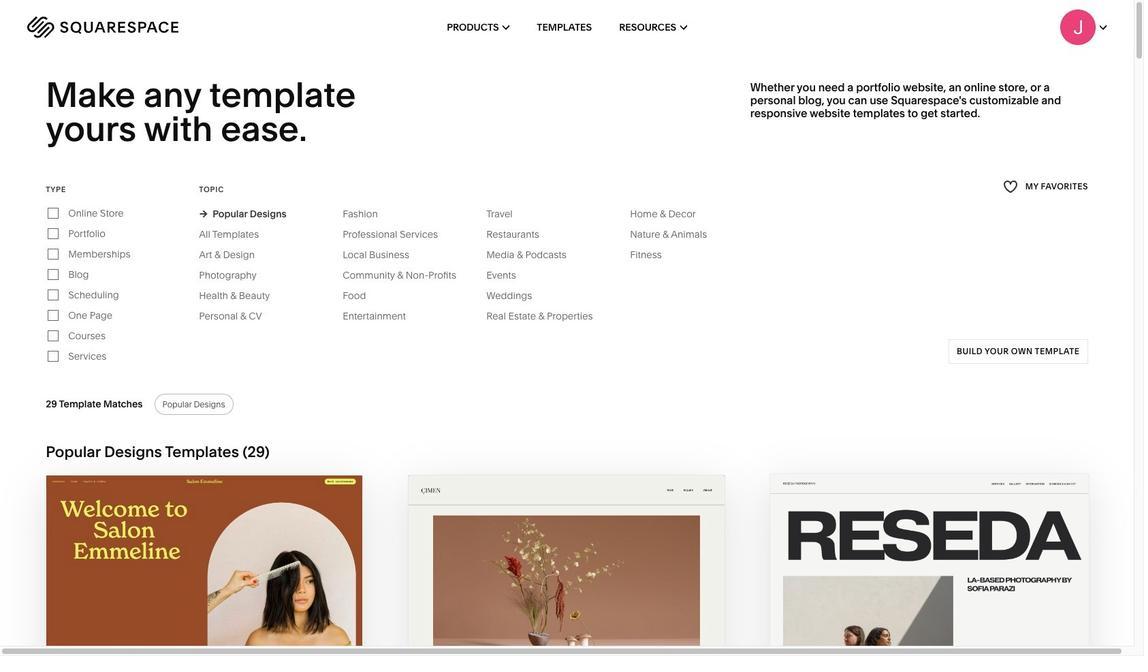Task type: vqa. For each thing, say whether or not it's contained in the screenshot.
checkout:
no



Task type: describe. For each thing, give the bounding box(es) containing it.
reseda image
[[770, 473, 1090, 656]]

emmeline image
[[46, 475, 363, 656]]

çimen image
[[409, 475, 725, 656]]



